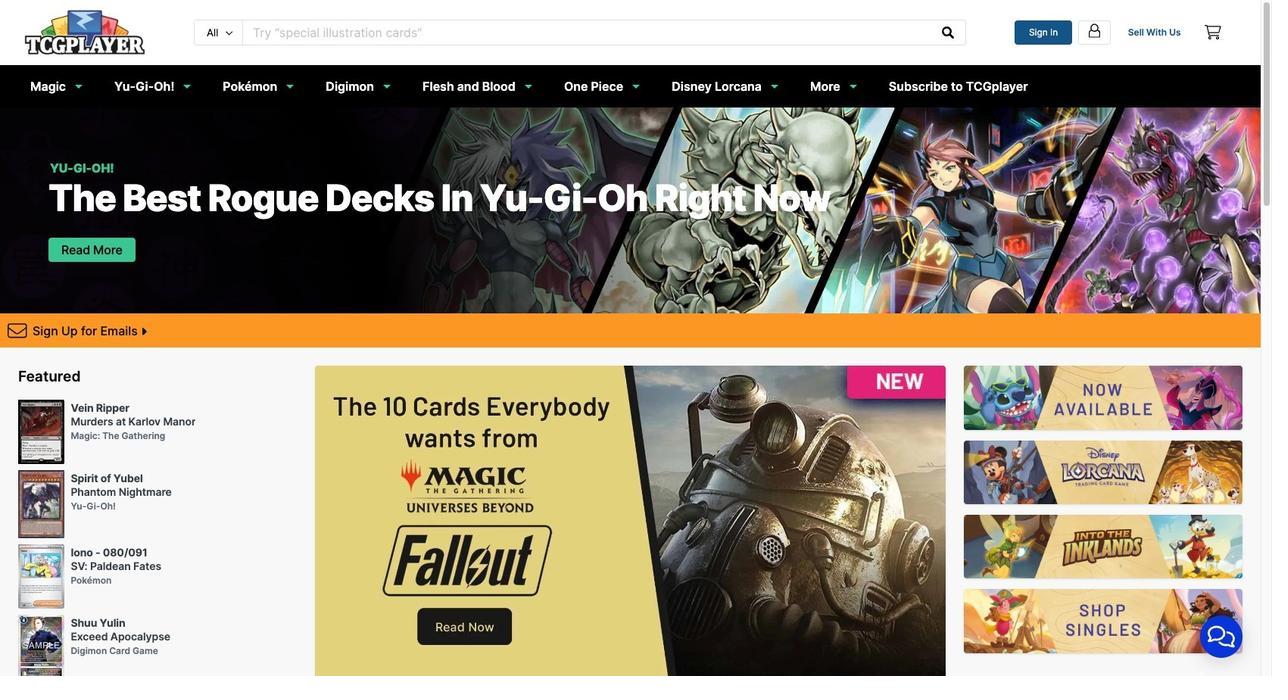 Task type: locate. For each thing, give the bounding box(es) containing it.
user icon image
[[1086, 23, 1102, 38]]

3 shop disney lorcana: into the inklands singles image from the top
[[964, 515, 1243, 579]]

caret right image
[[141, 326, 147, 338]]

application
[[1182, 597, 1261, 676]]

tcgplayer.com image
[[24, 10, 145, 55]]

vein ripper image
[[18, 400, 64, 464]]

shop disney lorcana: into the inklands singles image
[[964, 366, 1243, 430], [964, 440, 1243, 504], [964, 515, 1243, 579], [964, 589, 1243, 653]]

None text field
[[243, 20, 932, 45]]

spirit of yubel image
[[18, 470, 64, 538]]



Task type: describe. For each thing, give the bounding box(es) containing it.
1 shop disney lorcana: into the inklands singles image from the top
[[964, 366, 1243, 430]]

10 cards everybody wants from universes beyond: fallout image
[[315, 366, 946, 676]]

4 shop disney lorcana: into the inklands singles image from the top
[[964, 589, 1243, 653]]

submit your search image
[[942, 26, 954, 38]]

shuu yulin image
[[18, 615, 64, 676]]

view your shopping cart image
[[1205, 25, 1221, 40]]

2 shop disney lorcana: into the inklands singles image from the top
[[964, 440, 1243, 504]]

iono - 080/091 image
[[18, 544, 64, 609]]

envelope image
[[8, 321, 27, 340]]



Task type: vqa. For each thing, say whether or not it's contained in the screenshot.
sender's name: text box
no



